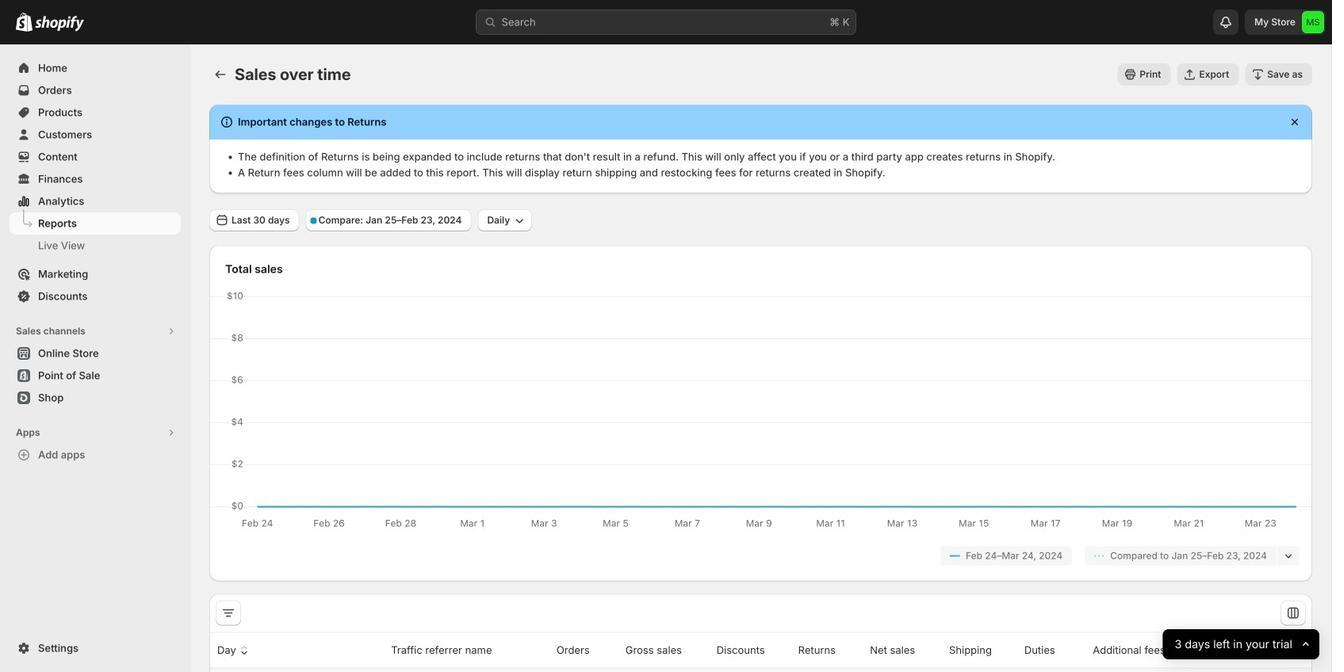 Task type: vqa. For each thing, say whether or not it's contained in the screenshot.
0.00 "text box"
no



Task type: locate. For each thing, give the bounding box(es) containing it.
shopify image
[[16, 12, 33, 32]]



Task type: describe. For each thing, give the bounding box(es) containing it.
shopify image
[[35, 16, 84, 32]]

my store image
[[1303, 11, 1325, 33]]



